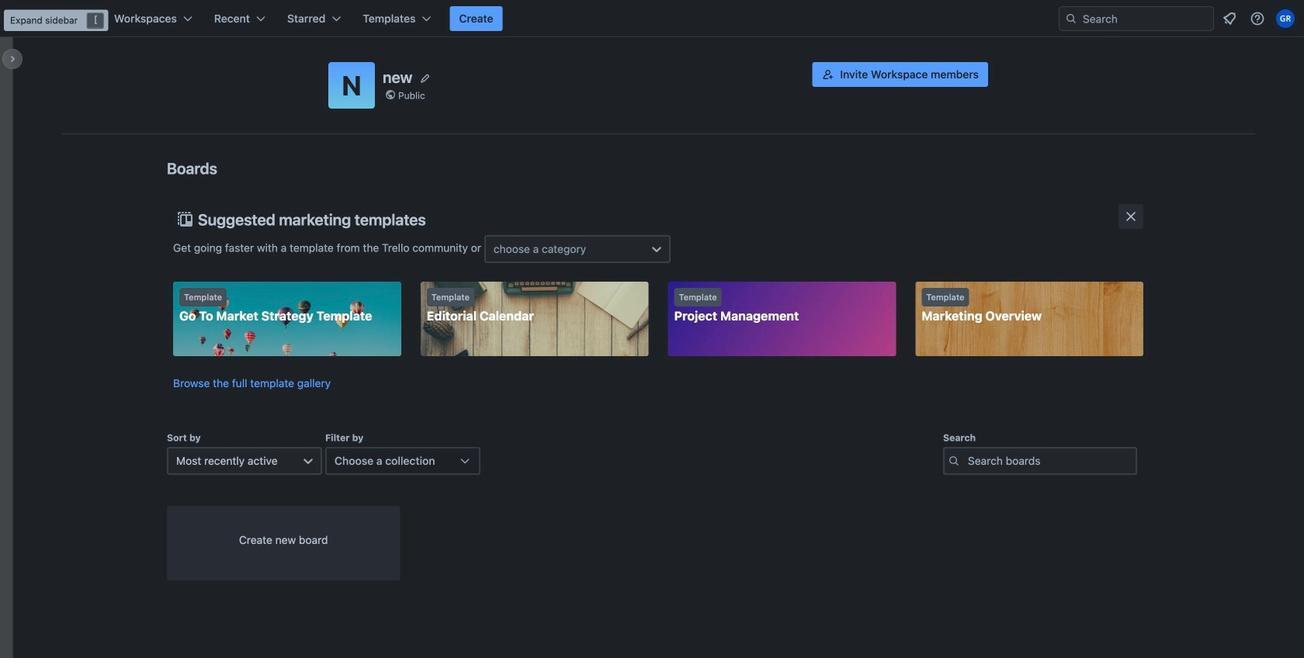 Task type: vqa. For each thing, say whether or not it's contained in the screenshot.
left many
no



Task type: describe. For each thing, give the bounding box(es) containing it.
search image
[[1065, 12, 1078, 25]]

Search field
[[1078, 8, 1213, 30]]

greg robinson (gregrobinson96) image
[[1276, 9, 1295, 28]]

0 notifications image
[[1220, 9, 1239, 28]]

open information menu image
[[1250, 11, 1265, 26]]

primary element
[[0, 0, 1304, 37]]

Search boards text field
[[943, 447, 1137, 475]]

back to home image
[[37, 6, 95, 31]]



Task type: locate. For each thing, give the bounding box(es) containing it.
left bracket element
[[87, 13, 104, 28]]



